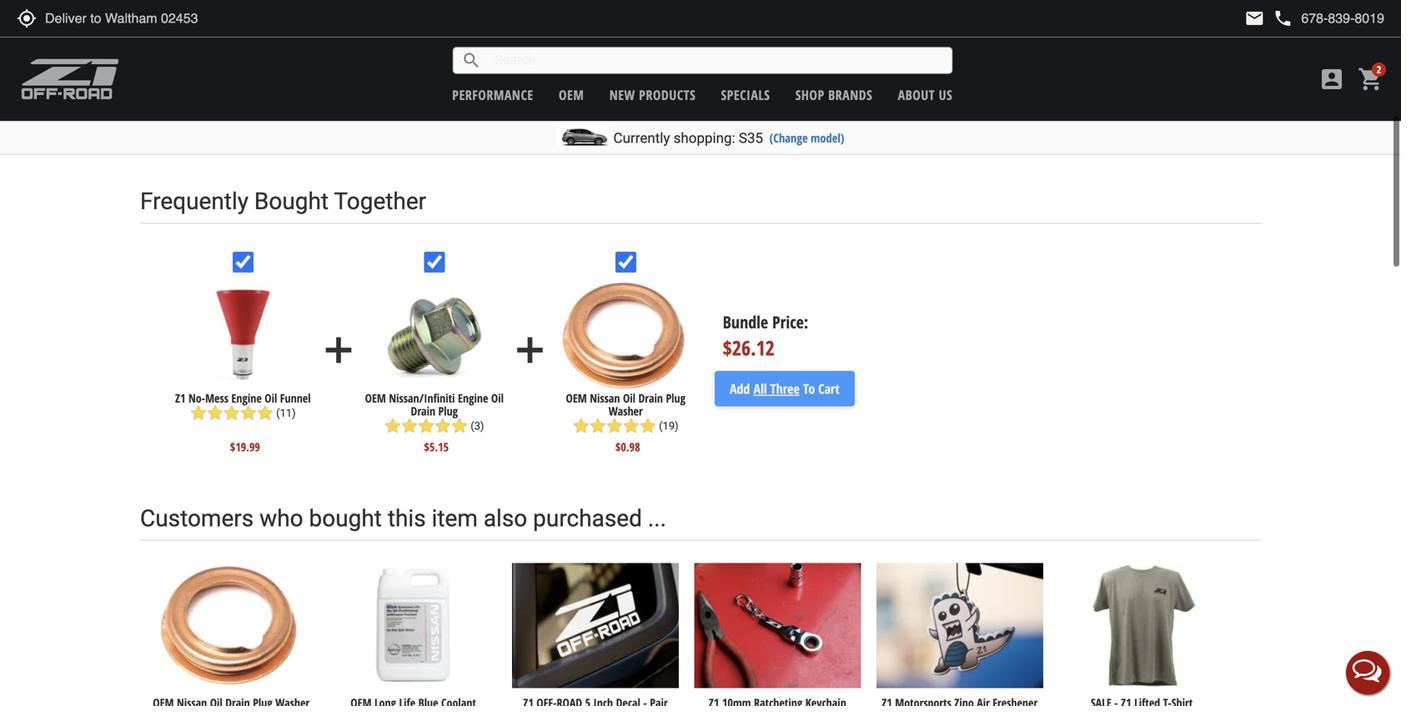 Task type: vqa. For each thing, say whether or not it's contained in the screenshot.
the '11- at the right top
no



Task type: locate. For each thing, give the bounding box(es) containing it.
2 add from the left
[[509, 329, 551, 371]]

about down mail phone
[[1261, 32, 1288, 48]]

0 vertical spatial (vk56de,
[[635, 24, 691, 39]]

my_location
[[17, 8, 37, 28]]

engine up (3)
[[458, 391, 488, 406]]

0 horizontal spatial item
[[432, 505, 478, 532]]

us
[[939, 86, 953, 104]]

(vk56de, up armada
[[635, 24, 691, 39]]

item right this
[[432, 505, 478, 532]]

who
[[260, 505, 303, 532]]

performance
[[452, 86, 534, 104]]

oem left washer
[[566, 391, 587, 406]]

0 vertical spatial about
[[1261, 32, 1288, 48]]

***
[[525, 69, 542, 85], [866, 69, 882, 85]]

1 vertical spatial vk56vd)
[[714, 43, 767, 59]]

bundle
[[723, 311, 768, 334]]

currently
[[614, 130, 670, 146]]

drain up $5.15
[[411, 403, 436, 419]]

oem inside oem nissan oil drain plug washer star star star star star (19) $0.98
[[566, 391, 587, 406]]

2 engine from the left
[[458, 391, 488, 406]]

question_answer ask a question about this product
[[1164, 30, 1347, 50]]

*** up brands
[[866, 69, 882, 85]]

oem inside oem nissan/infiniti engine oil drain plug star star star star star (3) $5.15
[[365, 391, 386, 406]]

1 *** from the left
[[525, 69, 542, 85]]

0 vertical spatial nissan
[[559, 43, 599, 59]]

z1 no-mess engine oil funnel star star star star star (11)
[[175, 391, 311, 422]]

bought
[[254, 188, 329, 215]]

to
[[803, 380, 815, 398]]

0 horizontal spatial add
[[318, 329, 360, 371]]

(19)
[[659, 420, 679, 433]]

oem left new
[[559, 86, 584, 104]]

customers
[[140, 505, 254, 532]]

$0.98
[[616, 439, 640, 455]]

for
[[667, 69, 680, 85]]

product
[[1312, 32, 1347, 48]]

phone
[[1273, 8, 1293, 28]]

nissan up $0.98
[[590, 391, 620, 406]]

1 horizontal spatial engine
[[458, 391, 488, 406]]

oem
[[559, 86, 584, 104], [365, 391, 386, 406], [566, 391, 587, 406]]

item up the oem link
[[566, 69, 587, 85]]

engine
[[231, 391, 262, 406], [458, 391, 488, 406]]

engine right mess
[[231, 391, 262, 406]]

(vk56de, up for
[[653, 43, 710, 59]]

0 vertical spatial item
[[566, 69, 587, 85]]

account_box
[[1319, 66, 1346, 93]]

not
[[614, 69, 629, 85]]

vk56vd)
[[695, 24, 748, 39], [714, 43, 767, 59]]

1 oil from the left
[[265, 391, 277, 406]]

new products link
[[610, 86, 696, 104]]

mail phone
[[1245, 8, 1293, 28]]

no-
[[189, 391, 205, 406]]

drain
[[639, 391, 663, 406], [411, 403, 436, 419]]

shop brands
[[796, 86, 873, 104]]

1 add from the left
[[318, 329, 360, 371]]

2 horizontal spatial oil
[[623, 391, 636, 406]]

plug up $5.15
[[438, 403, 458, 419]]

1 horizontal spatial this
[[1291, 32, 1309, 48]]

this inside question_answer ask a question about this product
[[1291, 32, 1309, 48]]

this
[[388, 505, 426, 532]]

1 horizontal spatial drain
[[639, 391, 663, 406]]

vk56vd) up search search box
[[695, 24, 748, 39]]

star
[[190, 405, 207, 422], [207, 405, 224, 422], [224, 405, 240, 422], [240, 405, 257, 422], [257, 405, 274, 422], [385, 418, 401, 435], [401, 418, 418, 435], [418, 418, 435, 435], [435, 418, 451, 435], [451, 418, 468, 435], [573, 418, 590, 435], [590, 418, 606, 435], [606, 418, 623, 435], [623, 418, 640, 435], [640, 418, 656, 435]]

engine inside oem nissan/infiniti engine oil drain plug star star star star star (3) $5.15
[[458, 391, 488, 406]]

1 vertical spatial nissan
[[590, 391, 620, 406]]

(change
[[770, 130, 808, 146]]

z1 motorsports logo image
[[21, 58, 120, 100]]

about left us
[[898, 86, 935, 104]]

does
[[590, 69, 611, 85]]

1 engine from the left
[[231, 391, 262, 406]]

1 horizontal spatial oil
[[491, 391, 504, 406]]

...
[[648, 505, 666, 532]]

infiniti
[[559, 24, 594, 39]]

0 horizontal spatial engine
[[231, 391, 262, 406]]

1 vertical spatial item
[[432, 505, 478, 532]]

0 horizontal spatial plug
[[438, 403, 458, 419]]

about us link
[[898, 86, 953, 104]]

infiniti qx56 (vk56de, vk56vd) nissan armada (vk56de, vk56vd)
[[559, 24, 767, 59]]

0 horizontal spatial this
[[545, 69, 563, 85]]

oil inside z1 no-mess engine oil funnel star star star star star (11)
[[265, 391, 277, 406]]

price:
[[773, 311, 809, 334]]

vk56vd) up additional at the right top of page
[[714, 43, 767, 59]]

all
[[754, 380, 767, 398]]

oem for oem nissan oil drain plug washer star star star star star (19) $0.98
[[566, 391, 587, 406]]

oil up $0.98
[[623, 391, 636, 406]]

1 horizontal spatial ***
[[866, 69, 882, 85]]

oem nissan oil drain plug washer star star star star star (19) $0.98
[[566, 391, 686, 455]]

plug
[[666, 391, 686, 406], [438, 403, 458, 419]]

$19.99
[[230, 439, 260, 455]]

drain up (19) at the left of page
[[639, 391, 663, 406]]

1 vertical spatial about
[[898, 86, 935, 104]]

nissan down infiniti
[[559, 43, 599, 59]]

oem for oem
[[559, 86, 584, 104]]

0 horizontal spatial ***
[[525, 69, 542, 85]]

2 oil from the left
[[491, 391, 504, 406]]

item
[[566, 69, 587, 85], [432, 505, 478, 532]]

1 horizontal spatial about
[[1261, 32, 1288, 48]]

nissan
[[559, 43, 599, 59], [590, 391, 620, 406]]

plug inside oem nissan oil drain plug washer star star star star star (19) $0.98
[[666, 391, 686, 406]]

0 horizontal spatial oil
[[265, 391, 277, 406]]

about
[[1261, 32, 1288, 48], [898, 86, 935, 104]]

0 vertical spatial this
[[1291, 32, 1309, 48]]

None checkbox
[[233, 252, 253, 273], [424, 252, 445, 273], [615, 252, 636, 273], [233, 252, 253, 273], [424, 252, 445, 273], [615, 252, 636, 273]]

0 horizontal spatial drain
[[411, 403, 436, 419]]

account_box link
[[1315, 66, 1350, 93]]

this down phone
[[1291, 32, 1309, 48]]

also
[[484, 505, 527, 532]]

1 horizontal spatial add
[[509, 329, 551, 371]]

*** up performance
[[525, 69, 542, 85]]

bought
[[309, 505, 382, 532]]

question_answer
[[1164, 30, 1184, 50]]

this up the oem link
[[545, 69, 563, 85]]

3 oil from the left
[[623, 391, 636, 406]]

discounts
[[751, 69, 794, 85]]

oil
[[265, 391, 277, 406], [491, 391, 504, 406], [623, 391, 636, 406]]

mail
[[1245, 8, 1265, 28]]

question
[[1217, 32, 1258, 48]]

about us
[[898, 86, 953, 104]]

1 horizontal spatial plug
[[666, 391, 686, 406]]

(vk56de,
[[635, 24, 691, 39], [653, 43, 710, 59]]

oil right nissan/infiniti
[[491, 391, 504, 406]]

oem left nissan/infiniti
[[365, 391, 386, 406]]

z1
[[175, 391, 186, 406]]

shop
[[796, 86, 825, 104]]

oil up (11)
[[265, 391, 277, 406]]

this
[[1291, 32, 1309, 48], [545, 69, 563, 85]]

plug up (19) at the left of page
[[666, 391, 686, 406]]

add
[[318, 329, 360, 371], [509, 329, 551, 371]]

drain inside oem nissan/infiniti engine oil drain plug star star star star star (3) $5.15
[[411, 403, 436, 419]]

new
[[610, 86, 635, 104]]

oem for oem nissan/infiniti engine oil drain plug star star star star star (3) $5.15
[[365, 391, 386, 406]]



Task type: describe. For each thing, give the bounding box(es) containing it.
add all three to cart
[[730, 380, 840, 398]]

cart
[[819, 380, 840, 398]]

funnel
[[280, 391, 311, 406]]

Search search field
[[482, 48, 952, 73]]

2 *** from the left
[[866, 69, 882, 85]]

phone link
[[1273, 8, 1385, 28]]

0 horizontal spatial about
[[898, 86, 935, 104]]

$5.15
[[424, 439, 449, 455]]

*** this item does not qualify for any additional discounts or promotions ***
[[525, 69, 882, 85]]

mail link
[[1245, 8, 1265, 28]]

shopping_cart link
[[1354, 66, 1385, 93]]

any
[[683, 69, 699, 85]]

or
[[797, 69, 807, 85]]

nissan/infiniti
[[389, 391, 455, 406]]

together
[[334, 188, 426, 215]]

oem nissan/infiniti engine oil drain plug star star star star star (3) $5.15
[[365, 391, 504, 455]]

new products
[[610, 86, 696, 104]]

currently shopping: s35 (change model)
[[614, 130, 845, 146]]

specials
[[721, 86, 770, 104]]

washer
[[609, 403, 643, 419]]

1 vertical spatial (vk56de,
[[653, 43, 710, 59]]

oem link
[[559, 86, 584, 104]]

shop brands link
[[796, 86, 873, 104]]

(11)
[[276, 407, 296, 420]]

specials link
[[721, 86, 770, 104]]

0 vertical spatial vk56vd)
[[695, 24, 748, 39]]

add
[[730, 380, 750, 398]]

nissan inside oem nissan oil drain plug washer star star star star star (19) $0.98
[[590, 391, 620, 406]]

model)
[[811, 130, 845, 146]]

additional
[[702, 69, 748, 85]]

oil inside oem nissan oil drain plug washer star star star star star (19) $0.98
[[623, 391, 636, 406]]

purchased
[[533, 505, 642, 532]]

(change model) link
[[770, 130, 845, 146]]

nissan inside infiniti qx56 (vk56de, vk56vd) nissan armada (vk56de, vk56vd)
[[559, 43, 599, 59]]

performance link
[[452, 86, 534, 104]]

oil inside oem nissan/infiniti engine oil drain plug star star star star star (3) $5.15
[[491, 391, 504, 406]]

(3)
[[471, 420, 484, 433]]

1 vertical spatial this
[[545, 69, 563, 85]]

shopping:
[[674, 130, 736, 146]]

ask
[[1189, 32, 1205, 48]]

qualify
[[632, 69, 664, 85]]

drain inside oem nissan oil drain plug washer star star star star star (19) $0.98
[[639, 391, 663, 406]]

qx56
[[598, 24, 631, 39]]

shopping_cart
[[1358, 66, 1385, 93]]

brands
[[828, 86, 873, 104]]

a
[[1208, 32, 1214, 48]]

bundle price: $26.12
[[723, 311, 809, 362]]

customers who bought this item also purchased ...
[[140, 505, 666, 532]]

search
[[462, 50, 482, 70]]

promotions
[[810, 69, 863, 85]]

$26.12
[[723, 335, 775, 362]]

products
[[639, 86, 696, 104]]

about inside question_answer ask a question about this product
[[1261, 32, 1288, 48]]

frequently bought together
[[140, 188, 426, 215]]

three
[[771, 380, 800, 398]]

1 horizontal spatial item
[[566, 69, 587, 85]]

s35
[[739, 130, 763, 146]]

armada
[[603, 43, 650, 59]]

frequently
[[140, 188, 249, 215]]

plug inside oem nissan/infiniti engine oil drain plug star star star star star (3) $5.15
[[438, 403, 458, 419]]

mess
[[205, 391, 229, 406]]

engine inside z1 no-mess engine oil funnel star star star star star (11)
[[231, 391, 262, 406]]



